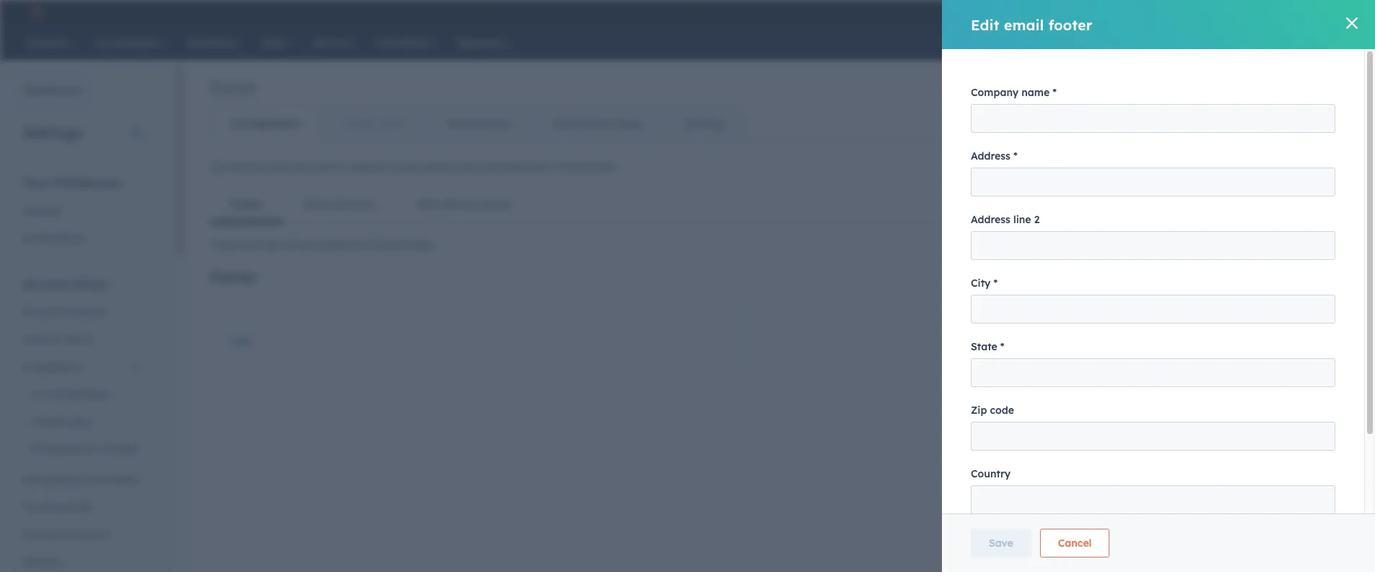 Task type: vqa. For each thing, say whether or not it's contained in the screenshot.
the Gary Orlando image
no



Task type: describe. For each thing, give the bounding box(es) containing it.
times
[[485, 198, 511, 211]]

edit email footer
[[971, 16, 1093, 34]]

zip
[[971, 404, 988, 417]]

account defaults
[[23, 306, 105, 319]]

privacy
[[23, 528, 58, 541]]

address for address
[[971, 150, 1011, 163]]

choose
[[210, 160, 246, 173]]

1 horizontal spatial in
[[398, 117, 406, 130]]

rss
[[417, 198, 436, 211]]

tracking for tracking
[[684, 117, 724, 130]]

privacy & consent
[[23, 528, 110, 541]]

dashboard link
[[0, 77, 89, 105]]

teams
[[63, 333, 93, 346]]

and inside navigation
[[463, 198, 482, 211]]

configuration
[[231, 117, 300, 130]]

configuration link
[[211, 106, 320, 141]]

cancel button
[[1041, 529, 1110, 558]]

1 vertical spatial in
[[388, 160, 396, 173]]

preferences
[[53, 176, 121, 190]]

studio
[[1307, 6, 1335, 17]]

account setup
[[23, 277, 107, 291]]

apps for private apps
[[68, 415, 92, 428]]

Address text field
[[971, 168, 1336, 196]]

want
[[312, 160, 336, 173]]

search image
[[1346, 38, 1356, 48]]

connected apps
[[32, 388, 110, 401]]

email service provider
[[32, 443, 139, 456]]

hubspot image
[[26, 3, 43, 20]]

your
[[399, 160, 420, 173]]

email for email service provider
[[32, 443, 58, 456]]

2
[[1035, 213, 1040, 226]]

marketplace downloads link
[[14, 466, 151, 493]]

edit for edit email footer
[[971, 16, 1000, 34]]

types
[[615, 117, 643, 130]]

marketplaces button
[[1095, 0, 1125, 23]]

provation design studio
[[1229, 6, 1335, 17]]

hubspot link
[[17, 3, 54, 20]]

all
[[365, 238, 376, 251]]

to for want
[[339, 160, 348, 173]]

look.
[[595, 160, 617, 173]]

provation
[[1229, 6, 1271, 17]]

subscription types link
[[532, 106, 663, 141]]

footer link
[[210, 187, 283, 222]]

cancel
[[1059, 537, 1092, 550]]

email service provider link
[[14, 436, 151, 463]]

address line 2
[[971, 213, 1040, 226]]

country
[[971, 467, 1011, 480]]

general
[[23, 204, 60, 217]]

security link
[[14, 548, 151, 572]]

apps for connected apps
[[86, 388, 110, 401]]

account for account setup
[[23, 277, 70, 291]]

opt-
[[378, 117, 398, 130]]

tracking for tracking code
[[23, 501, 63, 514]]

notifications image
[[1182, 7, 1195, 20]]

& for users
[[53, 333, 60, 346]]

email inside "dialog"
[[1004, 16, 1045, 34]]

Search HubSpot search field
[[1173, 30, 1350, 55]]

personalization link
[[283, 187, 397, 222]]

integrations button
[[14, 353, 151, 381]]

choose the data you want to display in your emails and customize how it should look.
[[210, 160, 617, 173]]

your preferences element
[[14, 175, 151, 252]]

defaults
[[65, 306, 105, 319]]

settings
[[23, 124, 82, 142]]

it
[[551, 160, 558, 173]]

your preferences
[[23, 176, 121, 190]]

notifications button
[[1177, 0, 1201, 23]]

calling icon button
[[1068, 2, 1092, 21]]

security
[[23, 555, 62, 568]]

settings
[[241, 238, 278, 251]]

account defaults link
[[14, 298, 151, 326]]

downloads
[[85, 473, 138, 486]]

footer inside navigation
[[230, 198, 263, 211]]

provation design studio button
[[1204, 0, 1357, 23]]

setup
[[73, 277, 107, 291]]

tracking link
[[663, 106, 744, 141]]

code
[[991, 404, 1015, 417]]

Address line 2 text field
[[971, 231, 1336, 260]]

these
[[210, 238, 238, 251]]

line
[[1014, 213, 1032, 226]]

dashboard
[[24, 84, 80, 97]]

State text field
[[971, 358, 1336, 387]]



Task type: locate. For each thing, give the bounding box(es) containing it.
rss date and times
[[417, 198, 511, 211]]

1 horizontal spatial email
[[1004, 16, 1045, 34]]

1 vertical spatial edit
[[231, 335, 251, 348]]

apps down integrations 'button' in the bottom of the page
[[86, 388, 110, 401]]

0 vertical spatial email
[[210, 77, 255, 98]]

1 vertical spatial footer
[[210, 268, 258, 286]]

footer
[[1049, 16, 1093, 34]]

and right date
[[463, 198, 482, 211]]

date
[[439, 198, 461, 211]]

private apps link
[[14, 408, 151, 436]]

subscriptions
[[448, 117, 512, 130]]

edit inside "dialog"
[[971, 16, 1000, 34]]

double opt-in
[[341, 117, 406, 130]]

search button
[[1338, 30, 1363, 55]]

email for email
[[210, 77, 255, 98]]

apps up service at the bottom
[[68, 415, 92, 428]]

1 vertical spatial &
[[61, 528, 68, 541]]

1 vertical spatial email
[[378, 238, 404, 251]]

footer down the
[[230, 198, 263, 211]]

the
[[248, 160, 264, 173]]

0 vertical spatial tracking
[[684, 117, 724, 130]]

1 account from the top
[[23, 277, 70, 291]]

1 vertical spatial navigation
[[210, 187, 1353, 222]]

1 vertical spatial tracking
[[23, 501, 63, 514]]

tracking inside navigation
[[684, 117, 724, 130]]

subscriptions link
[[427, 106, 532, 141]]

double opt-in link
[[320, 106, 427, 141]]

1 vertical spatial and
[[463, 198, 482, 211]]

0 vertical spatial footer
[[230, 198, 263, 211]]

name
[[1022, 86, 1050, 99]]

be
[[299, 238, 311, 251]]

company
[[971, 86, 1019, 99]]

1 vertical spatial address
[[971, 213, 1011, 226]]

notifications
[[23, 232, 85, 245]]

Country text field
[[971, 485, 1336, 514]]

these settings will be applied to all email types.
[[210, 238, 436, 251]]

1 horizontal spatial email
[[210, 77, 255, 98]]

company name
[[971, 86, 1050, 99]]

& right privacy
[[61, 528, 68, 541]]

account inside account defaults link
[[23, 306, 62, 319]]

1 vertical spatial account
[[23, 306, 62, 319]]

design
[[1274, 6, 1304, 17]]

data
[[267, 160, 289, 173]]

save
[[989, 537, 1014, 550]]

help button
[[1128, 0, 1153, 23]]

0 vertical spatial navigation
[[210, 105, 745, 142]]

navigation for choose the data you want to display in your emails and customize how it should look.
[[210, 187, 1353, 222]]

calling icon image
[[1073, 6, 1086, 19]]

how
[[529, 160, 549, 173]]

address left line at the top
[[971, 213, 1011, 226]]

1 address from the top
[[971, 150, 1011, 163]]

edit for "edit" button on the left of page
[[231, 335, 251, 348]]

1 horizontal spatial &
[[61, 528, 68, 541]]

users & teams link
[[14, 326, 151, 353]]

tracking code
[[23, 501, 91, 514]]

applied
[[314, 238, 349, 251]]

1 horizontal spatial tracking
[[684, 117, 724, 130]]

navigation
[[210, 105, 745, 142], [210, 187, 1353, 222]]

0 vertical spatial email
[[1004, 16, 1045, 34]]

0 vertical spatial &
[[53, 333, 60, 346]]

0 horizontal spatial &
[[53, 333, 60, 346]]

1 horizontal spatial to
[[352, 238, 362, 251]]

email
[[1004, 16, 1045, 34], [378, 238, 404, 251]]

Zip code text field
[[971, 422, 1336, 451]]

email
[[210, 77, 255, 98], [32, 443, 58, 456]]

email up configuration link
[[210, 77, 255, 98]]

apps
[[86, 388, 110, 401], [68, 415, 92, 428]]

edit button
[[231, 335, 251, 348]]

address for address line 2
[[971, 213, 1011, 226]]

Company name text field
[[971, 104, 1336, 133]]

0 horizontal spatial email
[[32, 443, 58, 456]]

0 horizontal spatial edit
[[231, 335, 251, 348]]

menu containing provation design studio
[[1008, 0, 1359, 23]]

and right emails
[[457, 160, 475, 173]]

0 vertical spatial apps
[[86, 388, 110, 401]]

0 horizontal spatial in
[[388, 160, 396, 173]]

emails
[[423, 160, 454, 173]]

users & teams
[[23, 333, 93, 346]]

connected apps link
[[14, 381, 151, 408]]

& for privacy
[[61, 528, 68, 541]]

in left your
[[388, 160, 396, 173]]

marketplace
[[23, 473, 82, 486]]

2 navigation from the top
[[210, 187, 1353, 222]]

account for account defaults
[[23, 306, 62, 319]]

0 vertical spatial address
[[971, 150, 1011, 163]]

account up users
[[23, 306, 62, 319]]

provider
[[99, 443, 139, 456]]

edit
[[971, 16, 1000, 34], [231, 335, 251, 348]]

private
[[32, 415, 65, 428]]

address
[[971, 150, 1011, 163], [971, 213, 1011, 226]]

subscription
[[553, 117, 613, 130]]

account up account defaults on the left bottom of the page
[[23, 277, 70, 291]]

should
[[561, 160, 592, 173]]

city
[[971, 277, 991, 290]]

you
[[292, 160, 309, 173]]

marketplace downloads
[[23, 473, 138, 486]]

code
[[66, 501, 91, 514]]

edit email footer dialog
[[943, 0, 1376, 572]]

personalization
[[304, 198, 376, 211]]

account setup element
[[14, 276, 151, 572]]

0 vertical spatial edit
[[971, 16, 1000, 34]]

menu
[[1008, 0, 1359, 23]]

upgrade
[[1026, 7, 1065, 18]]

&
[[53, 333, 60, 346], [61, 528, 68, 541]]

0 horizontal spatial to
[[339, 160, 348, 173]]

City text field
[[971, 295, 1336, 324]]

0 vertical spatial and
[[457, 160, 475, 173]]

types.
[[407, 238, 436, 251]]

0 horizontal spatial email
[[378, 238, 404, 251]]

& right users
[[53, 333, 60, 346]]

connected
[[32, 388, 83, 401]]

email inside account setup element
[[32, 443, 58, 456]]

and
[[457, 160, 475, 173], [463, 198, 482, 211]]

footer
[[230, 198, 263, 211], [210, 268, 258, 286]]

settings link
[[1156, 4, 1174, 19]]

help image
[[1134, 7, 1147, 20]]

tracking code link
[[14, 493, 151, 521]]

subscription types
[[553, 117, 643, 130]]

1 horizontal spatial edit
[[971, 16, 1000, 34]]

0 vertical spatial account
[[23, 277, 70, 291]]

1 navigation from the top
[[210, 105, 745, 142]]

navigation containing footer
[[210, 187, 1353, 222]]

email down private
[[32, 443, 58, 456]]

navigation for email
[[210, 105, 745, 142]]

address down company
[[971, 150, 1011, 163]]

in
[[398, 117, 406, 130], [388, 160, 396, 173]]

navigation containing configuration
[[210, 105, 745, 142]]

in up your
[[398, 117, 406, 130]]

notifications link
[[14, 225, 151, 252]]

privacy & consent link
[[14, 521, 151, 548]]

0 vertical spatial in
[[398, 117, 406, 130]]

consent
[[71, 528, 110, 541]]

to for applied
[[352, 238, 362, 251]]

zip code
[[971, 404, 1015, 417]]

footer down these
[[210, 268, 258, 286]]

general link
[[14, 197, 151, 225]]

tracking inside account setup element
[[23, 501, 63, 514]]

customize
[[478, 160, 526, 173]]

1 vertical spatial apps
[[68, 415, 92, 428]]

0 horizontal spatial tracking
[[23, 501, 63, 514]]

integrations
[[23, 360, 82, 373]]

email right all
[[378, 238, 404, 251]]

2 address from the top
[[971, 213, 1011, 226]]

to right want at the left top of the page
[[339, 160, 348, 173]]

email left footer
[[1004, 16, 1045, 34]]

1 vertical spatial email
[[32, 443, 58, 456]]

settings image
[[1158, 6, 1171, 19]]

to left all
[[352, 238, 362, 251]]

upgrade image
[[1010, 6, 1023, 19]]

1 vertical spatial to
[[352, 238, 362, 251]]

users
[[23, 333, 50, 346]]

0 vertical spatial to
[[339, 160, 348, 173]]

double
[[341, 117, 375, 130]]

james peterson image
[[1213, 5, 1226, 18]]

rss date and times link
[[397, 187, 531, 222]]

service
[[61, 443, 96, 456]]

will
[[281, 238, 296, 251]]

close image
[[1347, 17, 1359, 29]]

marketplaces image
[[1104, 7, 1117, 20]]

save button
[[971, 529, 1032, 558]]

2 account from the top
[[23, 306, 62, 319]]



